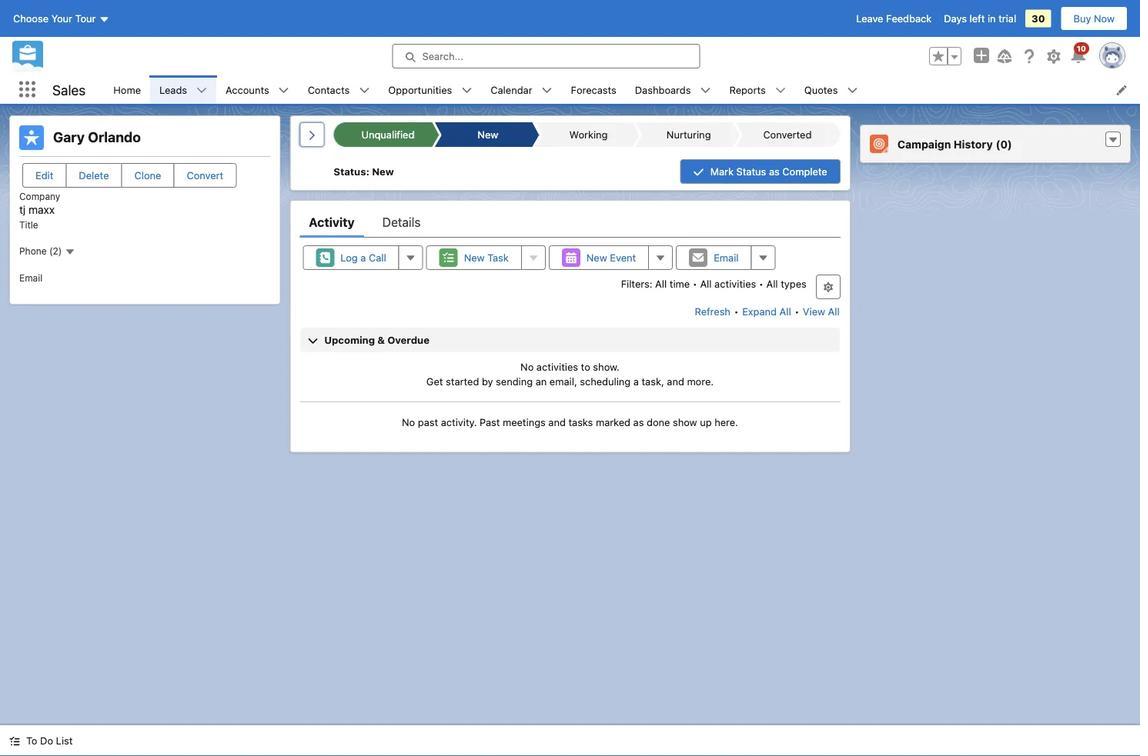 Task type: locate. For each thing, give the bounding box(es) containing it.
feedback
[[886, 13, 932, 24]]

nurturing
[[667, 129, 711, 141]]

text default image right contacts
[[359, 85, 370, 96]]

overdue
[[387, 335, 430, 346]]

new
[[478, 129, 499, 141], [372, 166, 394, 177], [464, 252, 485, 264], [587, 252, 607, 264]]

filters:
[[621, 278, 653, 290]]

days left in trial
[[944, 13, 1017, 24]]

text default image for opportunities
[[461, 85, 472, 96]]

and left tasks
[[549, 417, 566, 428]]

list
[[104, 75, 1140, 104]]

your
[[51, 13, 72, 24]]

email up filters: all time • all activities • all types
[[714, 252, 739, 264]]

contacts
[[308, 84, 350, 95]]

reports
[[730, 84, 766, 95]]

text default image for reports
[[775, 85, 786, 96]]

text default image for dashboards
[[700, 85, 711, 96]]

text default image inside contacts list item
[[359, 85, 370, 96]]

(0)
[[996, 138, 1012, 150]]

log a call button
[[303, 246, 399, 270]]

0 horizontal spatial status
[[334, 166, 366, 177]]

0 vertical spatial a
[[361, 252, 366, 264]]

leave feedback link
[[856, 13, 932, 24]]

lead image
[[19, 126, 44, 150]]

new left task
[[464, 252, 485, 264]]

1 horizontal spatial status
[[737, 166, 766, 177]]

list
[[56, 736, 73, 747]]

text default image inside the quotes list item
[[847, 85, 858, 96]]

1 vertical spatial as
[[633, 417, 644, 428]]

new down 'calendar'
[[478, 129, 499, 141]]

opportunities
[[388, 84, 452, 95]]

and right task,
[[667, 376, 684, 388]]

now
[[1094, 13, 1115, 24]]

time
[[670, 278, 690, 290]]

text default image inside reports list item
[[775, 85, 786, 96]]

1 vertical spatial email
[[19, 273, 43, 283]]

0 vertical spatial no
[[521, 361, 534, 373]]

done
[[647, 417, 670, 428]]

sales
[[52, 81, 86, 98]]

text default image left the reports link on the right top of page
[[700, 85, 711, 96]]

all left types
[[767, 278, 778, 290]]

text default image inside accounts list item
[[278, 85, 289, 96]]

a
[[361, 252, 366, 264], [634, 376, 639, 388]]

no up sending
[[521, 361, 534, 373]]

text default image for leads
[[196, 85, 207, 96]]

no inside no activities to show. get started by sending an email, scheduling a task, and more.
[[521, 361, 534, 373]]

1 horizontal spatial and
[[667, 376, 684, 388]]

0 horizontal spatial email
[[19, 273, 43, 283]]

no for activities
[[521, 361, 534, 373]]

1 horizontal spatial a
[[634, 376, 639, 388]]

search... button
[[392, 44, 700, 69]]

to
[[26, 736, 37, 747]]

quotes link
[[795, 75, 847, 104]]

dashboards link
[[626, 75, 700, 104]]

delete button
[[66, 163, 122, 188]]

text default image right the (2)
[[65, 247, 75, 258]]

2 status from the left
[[737, 166, 766, 177]]

1 horizontal spatial email
[[714, 252, 739, 264]]

list containing home
[[104, 75, 1140, 104]]

gary orlando
[[53, 129, 141, 146]]

phone
[[19, 246, 47, 257]]

text default image
[[196, 85, 207, 96], [278, 85, 289, 96], [542, 85, 553, 96], [775, 85, 786, 96], [847, 85, 858, 96], [1108, 135, 1119, 146]]

no
[[521, 361, 534, 373], [402, 417, 415, 428]]

complete
[[783, 166, 828, 177]]

history
[[954, 138, 993, 150]]

as left complete
[[769, 166, 780, 177]]

working link
[[542, 122, 632, 147]]

all right expand
[[780, 306, 791, 318]]

text default image inside calendar list item
[[542, 85, 553, 96]]

log
[[341, 252, 358, 264]]

0 vertical spatial as
[[769, 166, 780, 177]]

a right log
[[361, 252, 366, 264]]

expand
[[742, 306, 777, 318]]

refresh • expand all • view all
[[695, 306, 840, 318]]

forecasts
[[571, 84, 617, 95]]

and inside no activities to show. get started by sending an email, scheduling a task, and more.
[[667, 376, 684, 388]]

0 vertical spatial email
[[714, 252, 739, 264]]

1 horizontal spatial no
[[521, 361, 534, 373]]

task,
[[642, 376, 664, 388]]

working
[[569, 129, 608, 141]]

home link
[[104, 75, 150, 104]]

0 horizontal spatial a
[[361, 252, 366, 264]]

new event button
[[549, 246, 649, 270]]

new inside path options list box
[[478, 129, 499, 141]]

text default image for contacts
[[359, 85, 370, 96]]

1 horizontal spatial as
[[769, 166, 780, 177]]

leads list item
[[150, 75, 216, 104]]

buy
[[1074, 13, 1092, 24]]

activities down email button
[[715, 278, 756, 290]]

all
[[655, 278, 667, 290], [700, 278, 712, 290], [767, 278, 778, 290], [780, 306, 791, 318], [828, 306, 840, 318]]

buy now
[[1074, 13, 1115, 24]]

text default image inside the opportunities list item
[[461, 85, 472, 96]]

text default image inside 'dashboards' list item
[[700, 85, 711, 96]]

• left 'view'
[[795, 306, 800, 318]]

quotes list item
[[795, 75, 867, 104]]

0 horizontal spatial activities
[[537, 361, 578, 373]]

up
[[700, 417, 712, 428]]

0 vertical spatial and
[[667, 376, 684, 388]]

activity link
[[309, 207, 355, 238]]

0 horizontal spatial and
[[549, 417, 566, 428]]

leave
[[856, 13, 884, 24]]

phone (2) button
[[19, 246, 75, 258]]

group
[[929, 47, 962, 65]]

quotes
[[804, 84, 838, 95]]

text default image down search...
[[461, 85, 472, 96]]

status right mark
[[737, 166, 766, 177]]

dashboards
[[635, 84, 691, 95]]

get
[[427, 376, 443, 388]]

meetings
[[503, 417, 546, 428]]

days
[[944, 13, 967, 24]]

status
[[334, 166, 366, 177], [737, 166, 766, 177]]

text default image inside 'leads' list item
[[196, 85, 207, 96]]

activities up email,
[[537, 361, 578, 373]]

as left done
[[633, 417, 644, 428]]

calendar list item
[[481, 75, 562, 104]]

search...
[[422, 50, 464, 62]]

as
[[769, 166, 780, 177], [633, 417, 644, 428]]

0 horizontal spatial no
[[402, 417, 415, 428]]

tour
[[75, 13, 96, 24]]

no left past
[[402, 417, 415, 428]]

campaign
[[898, 138, 951, 150]]

1 horizontal spatial activities
[[715, 278, 756, 290]]

tab list
[[300, 207, 841, 238]]

1 vertical spatial no
[[402, 417, 415, 428]]

new for new event
[[587, 252, 607, 264]]

a left task,
[[634, 376, 639, 388]]

1 vertical spatial and
[[549, 417, 566, 428]]

nurturing link
[[642, 122, 733, 147]]

email down phone
[[19, 273, 43, 283]]

1 status from the left
[[334, 166, 366, 177]]

view all link
[[802, 300, 841, 324]]

converted
[[764, 129, 812, 141]]

past
[[480, 417, 500, 428]]

new left event
[[587, 252, 607, 264]]

calendar link
[[481, 75, 542, 104]]

contacts list item
[[299, 75, 379, 104]]

text default image for quotes
[[847, 85, 858, 96]]

unqualified link
[[341, 122, 432, 147]]

• up expand
[[759, 278, 764, 290]]

activities
[[715, 278, 756, 290], [537, 361, 578, 373]]

text default image
[[359, 85, 370, 96], [461, 85, 472, 96], [700, 85, 711, 96], [65, 247, 75, 258], [9, 737, 20, 747]]

email button
[[676, 246, 752, 270]]

•
[[693, 278, 698, 290], [759, 278, 764, 290], [734, 306, 739, 318], [795, 306, 800, 318]]

accounts list item
[[216, 75, 299, 104]]

leave feedback
[[856, 13, 932, 24]]

text default image left to
[[9, 737, 20, 747]]

new task
[[464, 252, 509, 264]]

event
[[610, 252, 636, 264]]

1 vertical spatial a
[[634, 376, 639, 388]]

status down unqualified link
[[334, 166, 366, 177]]

buy now button
[[1061, 6, 1128, 31]]

1 vertical spatial activities
[[537, 361, 578, 373]]

clone button
[[121, 163, 174, 188]]



Task type: vqa. For each thing, say whether or not it's contained in the screenshot.
through
no



Task type: describe. For each thing, give the bounding box(es) containing it.
:
[[366, 166, 370, 177]]

new event
[[587, 252, 636, 264]]

new link
[[442, 122, 532, 147]]

all right 'view'
[[828, 306, 840, 318]]

call
[[369, 252, 386, 264]]

10
[[1077, 44, 1086, 53]]

text default image inside to do list "button"
[[9, 737, 20, 747]]

refresh
[[695, 306, 731, 318]]

(2)
[[49, 246, 62, 257]]

0 vertical spatial activities
[[715, 278, 756, 290]]

email,
[[550, 376, 577, 388]]

a inside button
[[361, 252, 366, 264]]

10 button
[[1070, 42, 1090, 65]]

upcoming & overdue button
[[300, 328, 840, 353]]

marked
[[596, 417, 631, 428]]

tj
[[19, 203, 26, 216]]

by
[[482, 376, 493, 388]]

contacts link
[[299, 75, 359, 104]]

edit button
[[22, 163, 66, 188]]

choose your tour button
[[12, 6, 110, 31]]

unqualified
[[362, 129, 415, 141]]

filters: all time • all activities • all types
[[621, 278, 807, 290]]

task
[[488, 252, 509, 264]]

status inside mark status as complete button
[[737, 166, 766, 177]]

path options list box
[[334, 122, 841, 147]]

tab list containing activity
[[300, 207, 841, 238]]

expand all button
[[742, 300, 792, 324]]

show.
[[593, 361, 620, 373]]

leads
[[159, 84, 187, 95]]

text default image inside the phone (2) dropdown button
[[65, 247, 75, 258]]

upcoming & overdue
[[324, 335, 430, 346]]

more.
[[687, 376, 714, 388]]

an
[[536, 376, 547, 388]]

types
[[781, 278, 807, 290]]

gary
[[53, 129, 85, 146]]

here.
[[715, 417, 738, 428]]

email inside button
[[714, 252, 739, 264]]

dashboards list item
[[626, 75, 720, 104]]

campaign history (0)
[[898, 138, 1012, 150]]

delete
[[79, 170, 109, 181]]

details
[[383, 215, 421, 230]]

leads link
[[150, 75, 196, 104]]

activity
[[309, 215, 355, 230]]

in
[[988, 13, 996, 24]]

mark status as complete
[[711, 166, 828, 177]]

do
[[40, 736, 53, 747]]

mark
[[711, 166, 734, 177]]

all left time
[[655, 278, 667, 290]]

to
[[581, 361, 590, 373]]

opportunities list item
[[379, 75, 481, 104]]

accounts link
[[216, 75, 278, 104]]

new for new task
[[464, 252, 485, 264]]

mark status as complete button
[[680, 159, 841, 184]]

as inside button
[[769, 166, 780, 177]]

to do list button
[[0, 726, 82, 757]]

forecasts link
[[562, 75, 626, 104]]

new right :
[[372, 166, 394, 177]]

accounts
[[226, 84, 269, 95]]

&
[[378, 335, 385, 346]]

a inside no activities to show. get started by sending an email, scheduling a task, and more.
[[634, 376, 639, 388]]

reports list item
[[720, 75, 795, 104]]

convert
[[187, 170, 224, 181]]

refresh button
[[694, 300, 732, 324]]

no activities to show. get started by sending an email, scheduling a task, and more.
[[427, 361, 714, 388]]

• right time
[[693, 278, 698, 290]]

0 horizontal spatial as
[[633, 417, 644, 428]]

no for past
[[402, 417, 415, 428]]

calendar
[[491, 84, 533, 95]]

text default image for calendar
[[542, 85, 553, 96]]

scheduling
[[580, 376, 631, 388]]

past
[[418, 417, 438, 428]]

home
[[113, 84, 141, 95]]

clone
[[134, 170, 161, 181]]

company
[[19, 191, 60, 202]]

company tj maxx title
[[19, 191, 60, 230]]

convert button
[[174, 163, 237, 188]]

view
[[803, 306, 826, 318]]

left
[[970, 13, 985, 24]]

all right time
[[700, 278, 712, 290]]

upcoming
[[324, 335, 375, 346]]

choose
[[13, 13, 49, 24]]

started
[[446, 376, 479, 388]]

log a call
[[341, 252, 386, 264]]

• left expand
[[734, 306, 739, 318]]

activities inside no activities to show. get started by sending an email, scheduling a task, and more.
[[537, 361, 578, 373]]

text default image for accounts
[[278, 85, 289, 96]]

choose your tour
[[13, 13, 96, 24]]

sending
[[496, 376, 533, 388]]

reports link
[[720, 75, 775, 104]]

edit
[[35, 170, 53, 181]]

tasks
[[569, 417, 593, 428]]

new for new
[[478, 129, 499, 141]]

details link
[[383, 207, 421, 238]]

new task button
[[426, 246, 522, 270]]



